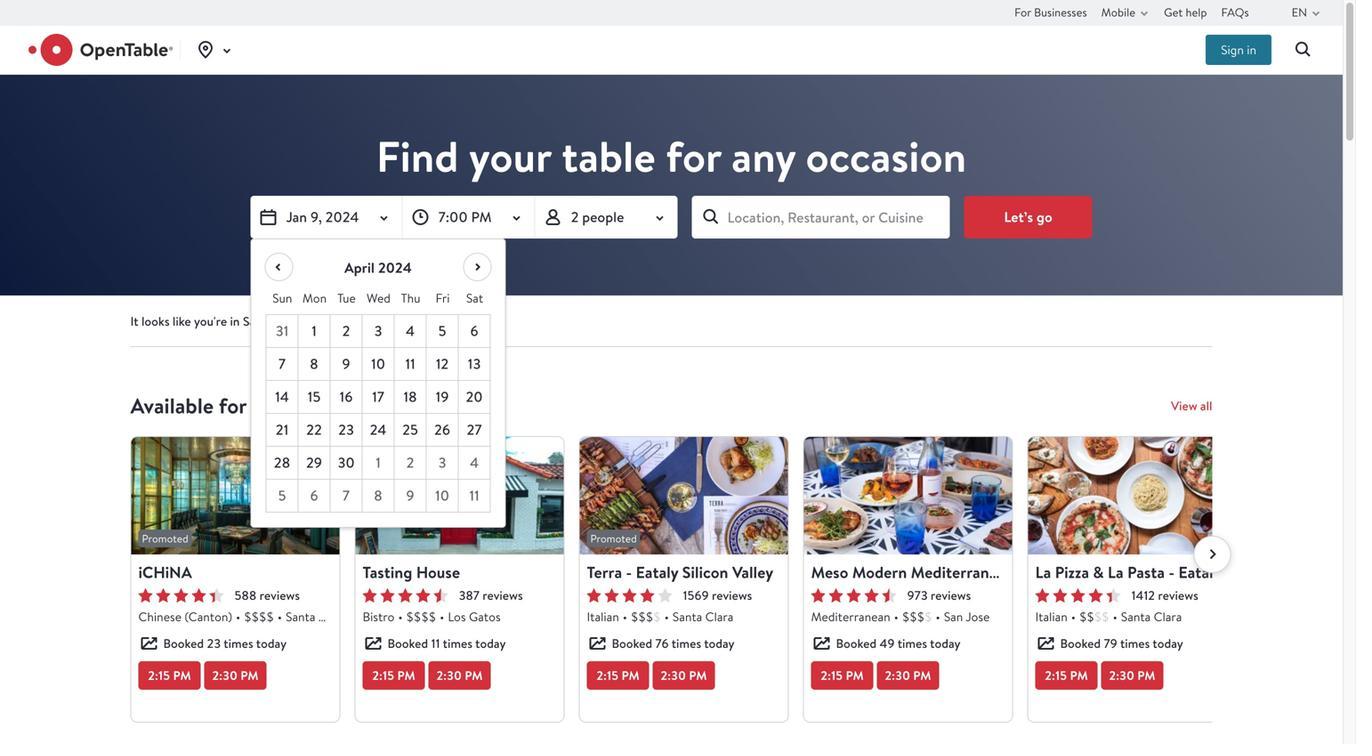 Task type: vqa. For each thing, say whether or not it's contained in the screenshot.
'Mobile'
yes



Task type: describe. For each thing, give the bounding box(es) containing it.
1 vertical spatial 1 button
[[363, 447, 395, 480]]

your
[[469, 127, 552, 186]]

sign in
[[1222, 41, 1257, 58]]

1 horizontal spatial 3
[[439, 453, 446, 472]]

en
[[1292, 4, 1308, 20]]

1 - from the left
[[626, 561, 632, 584]]

find
[[377, 127, 459, 186]]

1 horizontal spatial mediterranean
[[911, 561, 1015, 584]]

2 for bottommost 2 button
[[407, 453, 414, 472]]

4.2 stars image
[[1036, 589, 1121, 603]]

19 button
[[427, 381, 459, 414]]

location
[[463, 313, 507, 330]]

santa for ichina
[[286, 609, 316, 625]]

you're
[[194, 313, 227, 330]]

1 vertical spatial 2 button
[[395, 447, 427, 480]]

sat
[[466, 290, 484, 306]]

booked 79 times today
[[1061, 635, 1184, 652]]

santa clara for ichina
[[286, 609, 347, 625]]

in inside button
[[1248, 41, 1257, 58]]

jose
[[966, 609, 990, 625]]

1 vertical spatial in
[[230, 313, 240, 330]]

13 button
[[459, 348, 491, 381]]

jose.
[[265, 313, 292, 330]]

1 horizontal spatial 1
[[376, 453, 381, 472]]

22 button
[[299, 414, 331, 447]]

1 vertical spatial 11 button
[[459, 480, 491, 513]]

10 for left 10 'button'
[[371, 354, 386, 374]]

2024 inside dropdown button
[[326, 207, 359, 227]]

friday element
[[427, 282, 459, 315]]

search icon image
[[1294, 39, 1315, 61]]

0 horizontal spatial 1
[[312, 321, 317, 341]]

jan
[[286, 207, 307, 227]]

view all
[[1172, 398, 1213, 414]]

23 inside button
[[338, 420, 354, 439]]

$ for eataly
[[654, 609, 661, 625]]

los
[[448, 609, 466, 625]]

1569
[[683, 587, 709, 604]]

2:30 for terra - eataly silicon valley
[[661, 667, 686, 684]]

5 for topmost '5' button
[[438, 321, 447, 341]]

today for terra
[[704, 635, 735, 652]]

1 vertical spatial 8 button
[[363, 480, 395, 513]]

2:30 pm for meso modern mediterranean
[[885, 667, 932, 684]]

not
[[295, 313, 316, 330]]

chinese
[[138, 609, 182, 625]]

1 vertical spatial 23
[[207, 635, 221, 652]]

Please input a Location, Restaurant or Cuisine field
[[692, 196, 950, 239]]

0 horizontal spatial 4
[[406, 321, 415, 341]]

los gatos
[[448, 609, 501, 625]]

lunch
[[252, 391, 303, 421]]

2:30 pm for terra - eataly silicon valley
[[661, 667, 707, 684]]

0 horizontal spatial 10 button
[[363, 348, 395, 381]]

17
[[372, 387, 385, 406]]

for businesses
[[1015, 4, 1088, 20]]

588
[[235, 587, 257, 604]]

20
[[466, 387, 483, 406]]

available
[[130, 391, 214, 421]]

0 horizontal spatial 3
[[374, 321, 382, 341]]

&
[[1094, 561, 1105, 584]]

1 vertical spatial 6
[[310, 486, 318, 505]]

76
[[656, 635, 669, 652]]

italian for la
[[1036, 609, 1068, 625]]

tasting house
[[363, 561, 460, 584]]

18
[[404, 387, 417, 406]]

terra
[[587, 561, 623, 584]]

2 vertical spatial 11
[[431, 635, 440, 652]]

clara for la pizza & la pasta - eataly silicon valley
[[1154, 609, 1183, 625]]

28
[[274, 453, 290, 472]]

2:30 pm link for terra - eataly silicon valley
[[653, 662, 715, 690]]

santa clara for la pizza & la pasta - eataly silicon valley
[[1122, 609, 1183, 625]]

1 horizontal spatial 4 button
[[459, 447, 491, 480]]

9,
[[311, 207, 322, 227]]

looks
[[142, 313, 170, 330]]

0 horizontal spatial 2 button
[[331, 315, 363, 348]]

12
[[436, 354, 449, 374]]

reviews for tasting
[[483, 587, 523, 604]]

a photo of terra - eataly silicon valley restaurant image
[[580, 437, 788, 555]]

today for meso
[[931, 635, 961, 652]]

973
[[908, 587, 928, 604]]

27
[[467, 420, 482, 439]]

2:30 pm link for meso modern mediterranean
[[877, 662, 940, 690]]

0 vertical spatial 6 button
[[459, 315, 491, 348]]

17 button
[[363, 381, 395, 414]]

booked 76 times today
[[612, 635, 735, 652]]

it looks like you're in san jose. not correct?
[[130, 313, 365, 330]]

let's
[[1005, 207, 1034, 226]]

7:00 pm
[[439, 207, 492, 226]]

2:15 pm for meso modern mediterranean
[[821, 667, 864, 684]]

terra - eataly silicon valley
[[587, 561, 774, 584]]

a photo of ichina restaurant image
[[131, 437, 340, 555]]

2:15 pm for ichina
[[148, 667, 191, 684]]

0 vertical spatial 1 button
[[299, 315, 331, 348]]

1 horizontal spatial 6
[[470, 321, 479, 341]]

reviews for terra
[[712, 587, 753, 604]]

2:15 pm link for tasting house
[[363, 662, 425, 690]]

promoted for ichina
[[142, 532, 188, 546]]

any
[[732, 127, 796, 186]]

house
[[416, 561, 460, 584]]

0 horizontal spatial mediterranean
[[812, 609, 891, 625]]

8 for leftmost 8 button
[[310, 354, 319, 374]]

mobile button
[[1102, 0, 1156, 25]]

21 button
[[267, 414, 299, 447]]

25
[[403, 420, 418, 439]]

today for tasting
[[476, 635, 506, 652]]

2 people
[[571, 207, 624, 227]]

jan 9, 2024
[[286, 207, 359, 227]]

1 vertical spatial 2024
[[378, 258, 412, 277]]

get current location
[[397, 313, 507, 330]]

2:15 for tasting house
[[372, 667, 395, 684]]

occasion
[[806, 127, 967, 186]]

2 silicon from the left
[[1226, 561, 1272, 584]]

sunday element
[[266, 282, 299, 315]]

2 for left 2 button
[[342, 321, 350, 341]]

santa for terra - eataly silicon valley
[[673, 609, 703, 625]]

san jose
[[944, 609, 990, 625]]

ichina
[[138, 561, 192, 584]]

0 horizontal spatial 4 button
[[395, 315, 427, 348]]

21
[[276, 420, 289, 439]]

get for get help
[[1165, 4, 1184, 20]]

jan 9, 2024 button
[[251, 196, 402, 239]]

23 button
[[331, 414, 363, 447]]

en button
[[1292, 0, 1328, 25]]

1 horizontal spatial san
[[944, 609, 964, 625]]

promoted for terra - eataly silicon valley
[[591, 532, 637, 546]]

santa clara for terra - eataly silicon valley
[[673, 609, 734, 625]]

get for get current location
[[397, 313, 417, 330]]

times for meso modern mediterranean
[[898, 635, 928, 652]]

0 vertical spatial 9 button
[[331, 348, 363, 381]]

1 horizontal spatial 7 button
[[331, 480, 363, 513]]

973 reviews
[[908, 587, 972, 604]]

2:15 pm link for ichina
[[138, 662, 201, 690]]

go
[[1037, 207, 1053, 226]]

april
[[345, 258, 375, 277]]

pizza
[[1056, 561, 1090, 584]]

businesses
[[1035, 4, 1088, 20]]

0 vertical spatial for
[[666, 127, 722, 186]]

thursday element
[[395, 282, 427, 315]]

gatos
[[469, 609, 501, 625]]

1 vertical spatial for
[[219, 391, 247, 421]]

booked 11 times today
[[388, 635, 506, 652]]

1 horizontal spatial 10 button
[[427, 480, 459, 513]]

mobile
[[1102, 4, 1136, 20]]

reviews for la
[[1159, 587, 1199, 604]]

now
[[308, 391, 346, 421]]

view
[[1172, 398, 1198, 414]]

correct?
[[319, 313, 365, 330]]

$$$$ for ichina
[[244, 609, 274, 625]]

like
[[173, 313, 191, 330]]

29
[[306, 453, 322, 472]]

24
[[370, 420, 387, 439]]

15 button
[[299, 381, 331, 414]]

1 la from the left
[[1036, 561, 1052, 584]]

4.5 stars image for meso
[[812, 589, 897, 603]]

2:15 pm for tasting house
[[372, 667, 416, 684]]

2:30 pm link for la pizza & la pasta - eataly silicon valley
[[1102, 662, 1164, 690]]

2 - from the left
[[1169, 561, 1175, 584]]

30
[[338, 453, 355, 472]]

14 button
[[267, 381, 299, 414]]

79
[[1104, 635, 1118, 652]]

1569 reviews
[[683, 587, 753, 604]]

1 eataly from the left
[[636, 561, 679, 584]]

0 vertical spatial san
[[243, 313, 262, 330]]

2 $$ from the left
[[1095, 609, 1110, 625]]

a photo of la pizza & la pasta - eataly silicon valley restaurant image
[[1029, 437, 1237, 555]]

let's go
[[1005, 207, 1053, 226]]

booked for meso modern mediterranean
[[836, 635, 877, 652]]

tue
[[338, 290, 356, 306]]

29 button
[[299, 447, 331, 480]]

10 for rightmost 10 'button'
[[435, 486, 450, 505]]

0 horizontal spatial 11 button
[[395, 348, 427, 381]]

19
[[436, 387, 449, 406]]

booked for terra - eataly silicon valley
[[612, 635, 653, 652]]

1 $$ from the left
[[1080, 609, 1095, 625]]

sign
[[1222, 41, 1245, 58]]



Task type: locate. For each thing, give the bounding box(es) containing it.
0 vertical spatial 2 button
[[331, 315, 363, 348]]

2 $ from the left
[[925, 609, 933, 625]]

la pizza & la pasta - eataly silicon valley
[[1036, 561, 1317, 584]]

2 $$$$ from the left
[[406, 609, 436, 625]]

2
[[571, 207, 579, 227], [342, 321, 350, 341], [407, 453, 414, 472]]

0 horizontal spatial 8 button
[[299, 348, 331, 381]]

0 vertical spatial 4
[[406, 321, 415, 341]]

2:15 for terra - eataly silicon valley
[[597, 667, 619, 684]]

11 for the leftmost 11 button
[[405, 354, 416, 374]]

49
[[880, 635, 895, 652]]

2 eataly from the left
[[1179, 561, 1222, 584]]

2:15
[[148, 667, 170, 684], [372, 667, 395, 684], [597, 667, 619, 684], [821, 667, 843, 684], [1046, 667, 1068, 684]]

times right the 49
[[898, 635, 928, 652]]

$$$ $ for eataly
[[631, 609, 661, 625]]

1 horizontal spatial eataly
[[1179, 561, 1222, 584]]

10 up 17
[[371, 354, 386, 374]]

0 horizontal spatial -
[[626, 561, 632, 584]]

0 horizontal spatial silicon
[[683, 561, 729, 584]]

5 button
[[427, 315, 459, 348], [267, 480, 299, 513]]

(canton)
[[185, 609, 232, 625]]

clara for terra - eataly silicon valley
[[706, 609, 734, 625]]

help
[[1186, 4, 1208, 20]]

1 2:15 from the left
[[148, 667, 170, 684]]

2:30 pm down booked 49 times today
[[885, 667, 932, 684]]

1 vertical spatial 3 button
[[427, 447, 459, 480]]

reviews right the 588
[[260, 587, 300, 604]]

2:30 pm down 'booked 11 times today' at left bottom
[[437, 667, 483, 684]]

0 horizontal spatial 2
[[342, 321, 350, 341]]

for
[[666, 127, 722, 186], [219, 391, 247, 421]]

1 silicon from the left
[[683, 561, 729, 584]]

7 down 30 button
[[343, 486, 350, 505]]

1 horizontal spatial $$$
[[903, 609, 925, 625]]

6 button down 29
[[299, 480, 331, 513]]

6 down saturday element
[[470, 321, 479, 341]]

2 clara from the left
[[706, 609, 734, 625]]

4.3 stars image
[[138, 589, 224, 603]]

in right you're
[[230, 313, 240, 330]]

faqs button
[[1222, 0, 1250, 25]]

1 horizontal spatial 9
[[406, 486, 415, 505]]

2 santa from the left
[[673, 609, 703, 625]]

2:30 for ichina
[[212, 667, 238, 684]]

today down san jose
[[931, 635, 961, 652]]

2 reviews from the left
[[483, 587, 523, 604]]

2:30 pm link
[[204, 662, 267, 690], [429, 662, 491, 690], [653, 662, 715, 690], [877, 662, 940, 690], [1102, 662, 1164, 690]]

4 2:30 from the left
[[885, 667, 911, 684]]

$$ $$
[[1080, 609, 1110, 625]]

times for terra - eataly silicon valley
[[672, 635, 702, 652]]

2:15 pm for terra - eataly silicon valley
[[597, 667, 640, 684]]

3 button down wednesday element
[[363, 315, 395, 348]]

2 2:30 pm link from the left
[[429, 662, 491, 690]]

0 horizontal spatial clara
[[319, 609, 347, 625]]

2 booked from the left
[[388, 635, 428, 652]]

2:15 for meso modern mediterranean
[[821, 667, 843, 684]]

2:30 down booked 76 times today
[[661, 667, 686, 684]]

0 horizontal spatial 23
[[207, 635, 221, 652]]

2:15 pm link for la pizza & la pasta - eataly silicon valley
[[1036, 662, 1098, 690]]

2 $$$ from the left
[[903, 609, 925, 625]]

3 booked from the left
[[612, 635, 653, 652]]

23
[[338, 420, 354, 439], [207, 635, 221, 652]]

1 horizontal spatial for
[[666, 127, 722, 186]]

1 vertical spatial 2
[[342, 321, 350, 341]]

16 button
[[331, 381, 363, 414]]

italian down 4.1 stars image
[[587, 609, 619, 625]]

4 today from the left
[[931, 635, 961, 652]]

booked for ichina
[[163, 635, 204, 652]]

booked for la pizza & la pasta - eataly silicon valley
[[1061, 635, 1102, 652]]

5
[[438, 321, 447, 341], [278, 486, 286, 505]]

2:30 pm for tasting house
[[437, 667, 483, 684]]

2:30 down booked 79 times today
[[1110, 667, 1135, 684]]

1 horizontal spatial santa clara
[[673, 609, 734, 625]]

promoted up "ichina"
[[142, 532, 188, 546]]

2 down tuesday element
[[342, 321, 350, 341]]

4 button down the 27
[[459, 447, 491, 480]]

1 valley from the left
[[733, 561, 774, 584]]

1 santa from the left
[[286, 609, 316, 625]]

7
[[279, 354, 286, 374], [343, 486, 350, 505]]

1 horizontal spatial 1 button
[[363, 447, 395, 480]]

today for la
[[1153, 635, 1184, 652]]

1 times from the left
[[224, 635, 253, 652]]

booked left 76
[[612, 635, 653, 652]]

0 horizontal spatial 5
[[278, 486, 286, 505]]

0 horizontal spatial eataly
[[636, 561, 679, 584]]

1 vertical spatial 5 button
[[267, 480, 299, 513]]

$$$ for mediterranean
[[903, 609, 925, 625]]

5 2:30 from the left
[[1110, 667, 1135, 684]]

1 vertical spatial 7 button
[[331, 480, 363, 513]]

31
[[276, 321, 289, 341]]

times for la pizza & la pasta - eataly silicon valley
[[1121, 635, 1151, 652]]

for businesses button
[[1015, 0, 1088, 25]]

0 horizontal spatial 2024
[[326, 207, 359, 227]]

promoted up terra
[[591, 532, 637, 546]]

0 vertical spatial 8
[[310, 354, 319, 374]]

booked 49 times today
[[836, 635, 961, 652]]

1 button right 30
[[363, 447, 395, 480]]

1 horizontal spatial get
[[1165, 4, 1184, 20]]

it
[[130, 313, 139, 330]]

0 horizontal spatial 7
[[279, 354, 286, 374]]

3 times from the left
[[672, 635, 702, 652]]

clara down 1412 reviews
[[1154, 609, 1183, 625]]

4 times from the left
[[898, 635, 928, 652]]

4 2:30 pm from the left
[[885, 667, 932, 684]]

2:30 down booked 23 times today
[[212, 667, 238, 684]]

387 reviews
[[459, 587, 523, 604]]

5 for leftmost '5' button
[[278, 486, 286, 505]]

2 vertical spatial 2
[[407, 453, 414, 472]]

2 santa clara from the left
[[673, 609, 734, 625]]

1 horizontal spatial italian
[[1036, 609, 1068, 625]]

find your table for any occasion
[[377, 127, 967, 186]]

23 right 22 button
[[338, 420, 354, 439]]

$$$ $
[[631, 609, 661, 625], [903, 609, 933, 625]]

times down (canton)
[[224, 635, 253, 652]]

a photo of tasting house restaurant image
[[356, 437, 564, 555]]

0 vertical spatial mediterranean
[[911, 561, 1015, 584]]

4 reviews from the left
[[931, 587, 972, 604]]

1 horizontal spatial 9 button
[[395, 480, 427, 513]]

11 button left 12
[[395, 348, 427, 381]]

la left pizza
[[1036, 561, 1052, 584]]

in right sign in the top right of the page
[[1248, 41, 1257, 58]]

current
[[420, 313, 460, 330]]

4 2:15 pm link from the left
[[812, 662, 874, 690]]

sign in button
[[1206, 35, 1272, 65]]

1 vertical spatial 8
[[374, 486, 383, 505]]

1 horizontal spatial 4
[[470, 453, 479, 472]]

0 horizontal spatial 8
[[310, 354, 319, 374]]

0 vertical spatial 23
[[338, 420, 354, 439]]

8 for 8 button to the bottom
[[374, 486, 383, 505]]

3 down wednesday element
[[374, 321, 382, 341]]

24 button
[[363, 414, 395, 447]]

0 vertical spatial 9
[[342, 354, 350, 374]]

for left lunch
[[219, 391, 247, 421]]

clara left bistro
[[319, 609, 347, 625]]

booked
[[163, 635, 204, 652], [388, 635, 428, 652], [612, 635, 653, 652], [836, 635, 877, 652], [1061, 635, 1102, 652]]

1 vertical spatial 10 button
[[427, 480, 459, 513]]

2 for 2 people
[[571, 207, 579, 227]]

3
[[374, 321, 382, 341], [439, 453, 446, 472]]

mediterranean up the 49
[[812, 609, 891, 625]]

11
[[405, 354, 416, 374], [469, 486, 480, 505], [431, 635, 440, 652]]

la
[[1036, 561, 1052, 584], [1108, 561, 1124, 584]]

2:30 pm link for ichina
[[204, 662, 267, 690]]

4.5 stars image
[[363, 589, 448, 603], [812, 589, 897, 603]]

2 button
[[331, 315, 363, 348], [395, 447, 427, 480]]

4 2:30 pm link from the left
[[877, 662, 940, 690]]

san left jose at the right bottom of page
[[944, 609, 964, 625]]

0 horizontal spatial 9 button
[[331, 348, 363, 381]]

april 2024
[[345, 258, 412, 277]]

1
[[312, 321, 317, 341], [376, 453, 381, 472]]

30 button
[[331, 447, 363, 480]]

4.5 stars image for tasting
[[363, 589, 448, 603]]

$$$$ down 588 reviews
[[244, 609, 274, 625]]

10 button down 26 button at the left bottom of page
[[427, 480, 459, 513]]

$$
[[1080, 609, 1095, 625], [1095, 609, 1110, 625]]

26 button
[[427, 414, 459, 447]]

get
[[1165, 4, 1184, 20], [397, 313, 417, 330]]

8 down 24 button at left bottom
[[374, 486, 383, 505]]

- up 4.1 stars image
[[626, 561, 632, 584]]

view all link
[[1172, 397, 1213, 415]]

reviews for meso
[[931, 587, 972, 604]]

0 horizontal spatial santa clara
[[286, 609, 347, 625]]

1 $$$$ from the left
[[244, 609, 274, 625]]

2:30 pm link down 'booked 11 times today' at left bottom
[[429, 662, 491, 690]]

11 for the bottom 11 button
[[469, 486, 480, 505]]

1 horizontal spatial 10
[[435, 486, 450, 505]]

3 reviews from the left
[[712, 587, 753, 604]]

mediterranean up 973 reviews
[[911, 561, 1015, 584]]

7 button
[[267, 348, 299, 381], [331, 480, 363, 513]]

2:15 down bistro
[[372, 667, 395, 684]]

13
[[468, 354, 481, 374]]

$$$ down 973
[[903, 609, 925, 625]]

2 times from the left
[[443, 635, 473, 652]]

la right &
[[1108, 561, 1124, 584]]

4 2:15 pm from the left
[[821, 667, 864, 684]]

times for ichina
[[224, 635, 253, 652]]

2:15 for ichina
[[148, 667, 170, 684]]

9 down 25 "button"
[[406, 486, 415, 505]]

1 vertical spatial 7
[[343, 486, 350, 505]]

5 2:15 pm link from the left
[[1036, 662, 1098, 690]]

10 button up 17
[[363, 348, 395, 381]]

$$$ $ for mediterranean
[[903, 609, 933, 625]]

8
[[310, 354, 319, 374], [374, 486, 383, 505]]

1 button
[[299, 315, 331, 348], [363, 447, 395, 480]]

0 vertical spatial 4 button
[[395, 315, 427, 348]]

10 down 26 button at the left bottom of page
[[435, 486, 450, 505]]

7:00
[[439, 207, 468, 226]]

1 vertical spatial get
[[397, 313, 417, 330]]

-
[[626, 561, 632, 584], [1169, 561, 1175, 584]]

9 button up 16
[[331, 348, 363, 381]]

9 up 16
[[342, 354, 350, 374]]

1 horizontal spatial 8
[[374, 486, 383, 505]]

wednesday element
[[363, 282, 395, 315]]

0 vertical spatial in
[[1248, 41, 1257, 58]]

2:15 pm for la pizza & la pasta - eataly silicon valley
[[1046, 667, 1089, 684]]

5 down 28 button
[[278, 486, 286, 505]]

santa clara down 1569
[[673, 609, 734, 625]]

2 today from the left
[[476, 635, 506, 652]]

2 2:15 pm link from the left
[[363, 662, 425, 690]]

None field
[[692, 196, 950, 239]]

eataly
[[636, 561, 679, 584], [1179, 561, 1222, 584]]

2 down 25 "button"
[[407, 453, 414, 472]]

2:15 pm link down bistro
[[363, 662, 425, 690]]

2 left people
[[571, 207, 579, 227]]

0 vertical spatial 3 button
[[363, 315, 395, 348]]

$ for mediterranean
[[925, 609, 933, 625]]

2:30 pm for la pizza & la pasta - eataly silicon valley
[[1110, 667, 1156, 684]]

2:15 pm
[[148, 667, 191, 684], [372, 667, 416, 684], [597, 667, 640, 684], [821, 667, 864, 684], [1046, 667, 1089, 684]]

2:30 for tasting house
[[437, 667, 462, 684]]

1412 reviews
[[1132, 587, 1199, 604]]

1 vertical spatial 4
[[470, 453, 479, 472]]

2:15 pm down chinese
[[148, 667, 191, 684]]

promoted
[[142, 532, 188, 546], [591, 532, 637, 546]]

1 vertical spatial 4 button
[[459, 447, 491, 480]]

tasting
[[363, 561, 413, 584]]

2 la from the left
[[1108, 561, 1124, 584]]

5 times from the left
[[1121, 635, 1151, 652]]

0 horizontal spatial 6 button
[[299, 480, 331, 513]]

2024 up thu
[[378, 258, 412, 277]]

3 2:30 pm from the left
[[661, 667, 707, 684]]

1 left correct?
[[312, 321, 317, 341]]

0 vertical spatial 7 button
[[267, 348, 299, 381]]

2:15 pm link down chinese
[[138, 662, 201, 690]]

1 horizontal spatial 5 button
[[427, 315, 459, 348]]

italian for terra
[[587, 609, 619, 625]]

5 2:15 pm from the left
[[1046, 667, 1089, 684]]

1 horizontal spatial $$$$
[[406, 609, 436, 625]]

0 horizontal spatial promoted
[[142, 532, 188, 546]]

2 2:30 from the left
[[437, 667, 462, 684]]

$$$ for eataly
[[631, 609, 654, 625]]

monday element
[[299, 282, 331, 315]]

1 clara from the left
[[319, 609, 347, 625]]

1 horizontal spatial 7
[[343, 486, 350, 505]]

1 vertical spatial san
[[944, 609, 964, 625]]

9 for top 9 button
[[342, 354, 350, 374]]

28 button
[[267, 447, 299, 480]]

4 booked from the left
[[836, 635, 877, 652]]

20 button
[[459, 381, 491, 414]]

2:15 pm down booked 79 times today
[[1046, 667, 1089, 684]]

3 2:15 from the left
[[597, 667, 619, 684]]

3 2:15 pm from the left
[[597, 667, 640, 684]]

0 vertical spatial 10
[[371, 354, 386, 374]]

2:15 pm link down booked 79 times today
[[1036, 662, 1098, 690]]

22
[[306, 420, 322, 439]]

1 vertical spatial 3
[[439, 453, 446, 472]]

11 button down 27 'button'
[[459, 480, 491, 513]]

0 horizontal spatial la
[[1036, 561, 1052, 584]]

1 vertical spatial 10
[[435, 486, 450, 505]]

10 button
[[363, 348, 395, 381], [427, 480, 459, 513]]

1 vertical spatial 6 button
[[299, 480, 331, 513]]

1 horizontal spatial promoted
[[591, 532, 637, 546]]

1 vertical spatial 9
[[406, 486, 415, 505]]

$$$ $ down 973
[[903, 609, 933, 625]]

1 2:30 pm from the left
[[212, 667, 259, 684]]

10
[[371, 354, 386, 374], [435, 486, 450, 505]]

387
[[459, 587, 480, 604]]

2 $$$ $ from the left
[[903, 609, 933, 625]]

april 2024 grid
[[266, 282, 491, 513]]

1 $$$ from the left
[[631, 609, 654, 625]]

get current location button
[[372, 311, 507, 332]]

4 down 27 'button'
[[470, 453, 479, 472]]

modern
[[853, 561, 908, 584]]

san left jose.
[[243, 313, 262, 330]]

let's go button
[[965, 196, 1093, 239]]

reviews down la pizza & la pasta - eataly silicon valley
[[1159, 587, 1199, 604]]

0 horizontal spatial 5 button
[[267, 480, 299, 513]]

3 button down 26
[[427, 447, 459, 480]]

1 promoted from the left
[[142, 532, 188, 546]]

3 clara from the left
[[1154, 609, 1183, 625]]

2 promoted from the left
[[591, 532, 637, 546]]

$$$ $ down 4.1 stars image
[[631, 609, 661, 625]]

3 santa clara from the left
[[1122, 609, 1183, 625]]

sun
[[273, 290, 292, 306]]

2:30 pm link down booked 49 times today
[[877, 662, 940, 690]]

4 2:15 from the left
[[821, 667, 843, 684]]

1 horizontal spatial 6 button
[[459, 315, 491, 348]]

2 2:30 pm from the left
[[437, 667, 483, 684]]

pm
[[471, 207, 492, 226], [173, 667, 191, 684], [241, 667, 259, 684], [397, 667, 416, 684], [465, 667, 483, 684], [622, 667, 640, 684], [689, 667, 707, 684], [846, 667, 864, 684], [914, 667, 932, 684], [1071, 667, 1089, 684], [1138, 667, 1156, 684]]

2024 right 9,
[[326, 207, 359, 227]]

2 2:15 pm from the left
[[372, 667, 416, 684]]

2:15 pm down bistro
[[372, 667, 416, 684]]

2:30 pm link down booked 23 times today
[[204, 662, 267, 690]]

1 italian from the left
[[587, 609, 619, 625]]

0 horizontal spatial $$$
[[631, 609, 654, 625]]

booked down bistro
[[388, 635, 428, 652]]

2:15 pm link
[[138, 662, 201, 690], [363, 662, 425, 690], [587, 662, 650, 690], [812, 662, 874, 690], [1036, 662, 1098, 690]]

clara for ichina
[[319, 609, 347, 625]]

0 horizontal spatial in
[[230, 313, 240, 330]]

1 right 30 button
[[376, 453, 381, 472]]

1 horizontal spatial 3 button
[[427, 447, 459, 480]]

2 4.5 stars image from the left
[[812, 589, 897, 603]]

1 horizontal spatial -
[[1169, 561, 1175, 584]]

0 horizontal spatial for
[[219, 391, 247, 421]]

3 2:30 from the left
[[661, 667, 686, 684]]

1 2:15 pm from the left
[[148, 667, 191, 684]]

1 2:15 pm link from the left
[[138, 662, 201, 690]]

2 2:15 from the left
[[372, 667, 395, 684]]

tuesday element
[[331, 282, 363, 315]]

1 4.5 stars image from the left
[[363, 589, 448, 603]]

7 button up the 14 at the left of page
[[267, 348, 299, 381]]

2:30 for la pizza & la pasta - eataly silicon valley
[[1110, 667, 1135, 684]]

3 santa from the left
[[1122, 609, 1151, 625]]

0 vertical spatial 2
[[571, 207, 579, 227]]

1 2:30 pm link from the left
[[204, 662, 267, 690]]

a photo of meso modern mediterranean restaurant image
[[804, 437, 1013, 555]]

2 horizontal spatial santa
[[1122, 609, 1151, 625]]

0 vertical spatial 11 button
[[395, 348, 427, 381]]

saturday element
[[459, 282, 491, 315]]

italian down '4.2 stars' image
[[1036, 609, 1068, 625]]

1 santa clara from the left
[[286, 609, 347, 625]]

0 horizontal spatial 7 button
[[267, 348, 299, 381]]

4 left current
[[406, 321, 415, 341]]

$$$$ for tasting house
[[406, 609, 436, 625]]

1 horizontal spatial in
[[1248, 41, 1257, 58]]

silicon
[[683, 561, 729, 584], [1226, 561, 1272, 584]]

2 valley from the left
[[1276, 561, 1317, 584]]

1 $ from the left
[[654, 609, 661, 625]]

0 horizontal spatial $$$$
[[244, 609, 274, 625]]

2:30 pm link for tasting house
[[429, 662, 491, 690]]

3 2:30 pm link from the left
[[653, 662, 715, 690]]

1 today from the left
[[256, 635, 287, 652]]

1 vertical spatial 9 button
[[395, 480, 427, 513]]

faqs
[[1222, 4, 1250, 20]]

2 horizontal spatial clara
[[1154, 609, 1183, 625]]

$$ up 79
[[1095, 609, 1110, 625]]

$ up 76
[[654, 609, 661, 625]]

times down los
[[443, 635, 473, 652]]

0 horizontal spatial valley
[[733, 561, 774, 584]]

26
[[434, 420, 451, 439]]

eataly up 4.1 stars image
[[636, 561, 679, 584]]

1 reviews from the left
[[260, 587, 300, 604]]

people
[[583, 207, 624, 227]]

4.1 stars image
[[587, 589, 673, 603]]

2:15 for la pizza & la pasta - eataly silicon valley
[[1046, 667, 1068, 684]]

3 2:15 pm link from the left
[[587, 662, 650, 690]]

2:15 pm link for terra - eataly silicon valley
[[587, 662, 650, 690]]

9 for the bottom 9 button
[[406, 486, 415, 505]]

1 horizontal spatial $$$ $
[[903, 609, 933, 625]]

santa down the 1412
[[1122, 609, 1151, 625]]

2 button down tuesday element
[[331, 315, 363, 348]]

5 reviews from the left
[[1159, 587, 1199, 604]]

5 2:30 pm from the left
[[1110, 667, 1156, 684]]

0 vertical spatial 8 button
[[299, 348, 331, 381]]

0 vertical spatial 3
[[374, 321, 382, 341]]

0 horizontal spatial santa
[[286, 609, 316, 625]]

times
[[224, 635, 253, 652], [443, 635, 473, 652], [672, 635, 702, 652], [898, 635, 928, 652], [1121, 635, 1151, 652]]

2 italian from the left
[[1036, 609, 1068, 625]]

2:15 down booked 79 times today
[[1046, 667, 1068, 684]]

wed
[[367, 290, 391, 306]]

1 2:30 from the left
[[212, 667, 238, 684]]

7 down 31 button
[[279, 354, 286, 374]]

reviews up 'gatos'
[[483, 587, 523, 604]]

2:15 pm link for meso modern mediterranean
[[812, 662, 874, 690]]

1 $$$ $ from the left
[[631, 609, 661, 625]]

2:30 for meso modern mediterranean
[[885, 667, 911, 684]]

1 booked from the left
[[163, 635, 204, 652]]

2:15 down chinese
[[148, 667, 170, 684]]

1 horizontal spatial 5
[[438, 321, 447, 341]]

2:30 pm for ichina
[[212, 667, 259, 684]]

meso
[[812, 561, 849, 584]]

15
[[308, 387, 321, 406]]

$$$$ left los
[[406, 609, 436, 625]]

today down 588 reviews
[[256, 635, 287, 652]]

italian
[[587, 609, 619, 625], [1036, 609, 1068, 625]]

$$$$
[[244, 609, 274, 625], [406, 609, 436, 625]]

opentable logo image
[[28, 34, 173, 66]]

$$$ down 4.1 stars image
[[631, 609, 654, 625]]

7 button down 30
[[331, 480, 363, 513]]

times for tasting house
[[443, 635, 473, 652]]

2 horizontal spatial 2
[[571, 207, 579, 227]]

5 2:15 from the left
[[1046, 667, 1068, 684]]

booked left 79
[[1061, 635, 1102, 652]]

0 horizontal spatial get
[[397, 313, 417, 330]]

mediterranean
[[911, 561, 1015, 584], [812, 609, 891, 625]]

8 up 15
[[310, 354, 319, 374]]

today down 'gatos'
[[476, 635, 506, 652]]

table
[[562, 127, 656, 186]]

2:30 pm link down booked 76 times today
[[653, 662, 715, 690]]

5 2:30 pm link from the left
[[1102, 662, 1164, 690]]

3 today from the left
[[704, 635, 735, 652]]

27 button
[[459, 414, 491, 447]]

2:15 down booked 49 times today
[[821, 667, 843, 684]]

for left any
[[666, 127, 722, 186]]

4 button down thursday element at the left of the page
[[395, 315, 427, 348]]

- up 1412 reviews
[[1169, 561, 1175, 584]]

2:30 pm down booked 76 times today
[[661, 667, 707, 684]]

0 vertical spatial 5 button
[[427, 315, 459, 348]]

5 today from the left
[[1153, 635, 1184, 652]]

5 booked from the left
[[1061, 635, 1102, 652]]

2:15 pm down booked 76 times today
[[597, 667, 640, 684]]

2:30 down booked 49 times today
[[885, 667, 911, 684]]

1 horizontal spatial 2
[[407, 453, 414, 472]]

booked for tasting house
[[388, 635, 428, 652]]

reviews right 1569
[[712, 587, 753, 604]]

6 down 29 'button'
[[310, 486, 318, 505]]

clara
[[319, 609, 347, 625], [706, 609, 734, 625], [1154, 609, 1183, 625]]

11 button
[[395, 348, 427, 381], [459, 480, 491, 513]]

0 horizontal spatial 10
[[371, 354, 386, 374]]

santa for la pizza & la pasta - eataly silicon valley
[[1122, 609, 1151, 625]]



